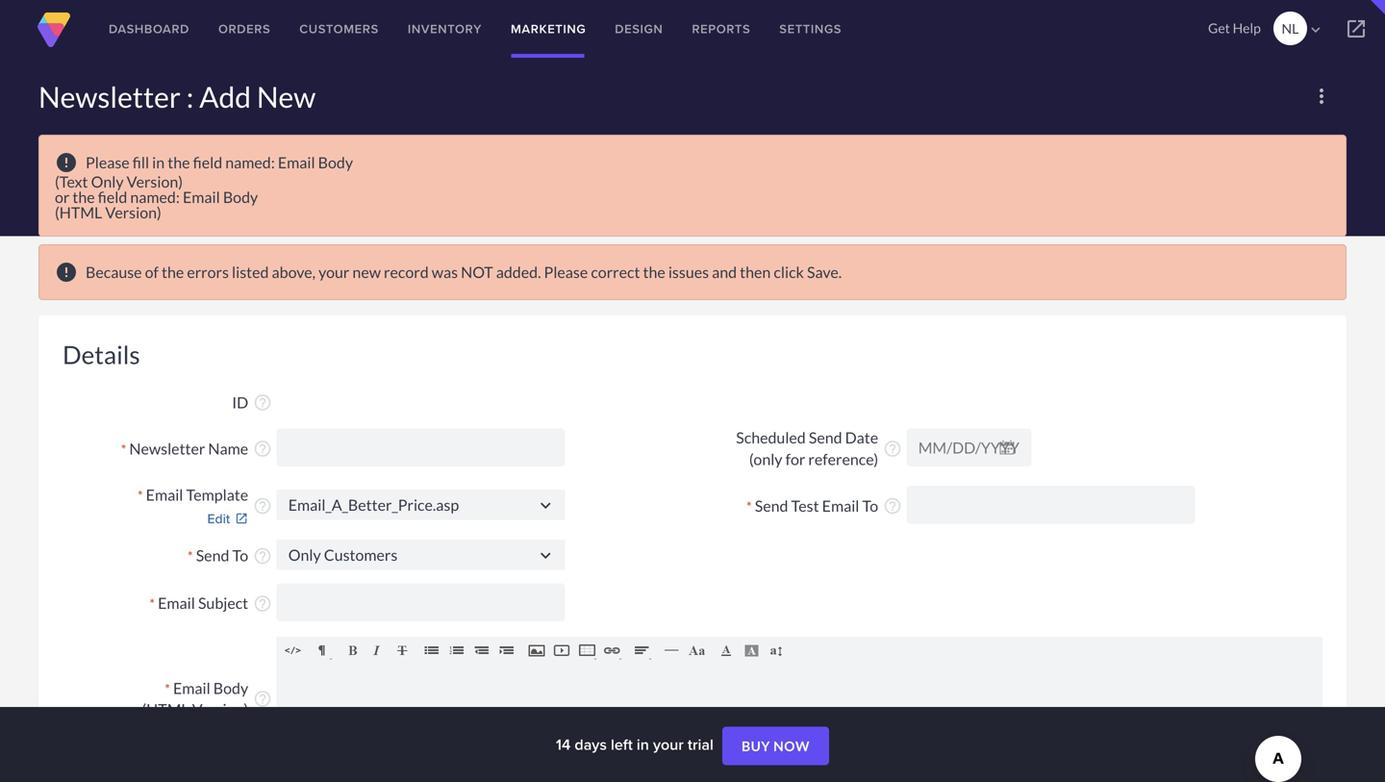 Task type: describe. For each thing, give the bounding box(es) containing it.
more_vert
[[1310, 85, 1333, 108]]

edit link
[[63, 509, 248, 528]]

in for error
[[152, 153, 165, 172]]

dashboard
[[109, 20, 189, 38]]

settings
[[779, 20, 842, 38]]

id
[[232, 393, 248, 412]]

buy
[[742, 738, 771, 754]]

buy now
[[742, 738, 810, 754]]

errors
[[187, 263, 229, 281]]

* for * email template edit
[[138, 487, 143, 504]]

MM/DD/YYYY text field
[[907, 429, 1032, 467]]

record
[[384, 263, 429, 281]]

(text
[[55, 172, 88, 191]]

id help_outline
[[232, 393, 272, 412]]

1 vertical spatial named:
[[130, 188, 180, 206]]

added.
[[496, 263, 541, 281]]

 for email template
[[536, 496, 556, 516]]

click
[[774, 263, 804, 281]]

new
[[353, 263, 381, 281]]

send for help_outline
[[196, 546, 229, 565]]

* for * send test email to help_outline
[[747, 498, 752, 515]]

help_outline inside scheduled send date (only for reference) help_outline
[[883, 439, 902, 458]]

please inside the error please fill in the field named: email body (text only version) or the field named: email body (html version)
[[86, 153, 130, 172]]

help_outline inside * email subject help_outline
[[253, 594, 272, 613]]

(html inside the error please fill in the field named: email body (text only version) or the field named: email body (html version)
[[55, 203, 102, 222]]

dashboard link
[[94, 0, 204, 58]]

details
[[63, 340, 140, 369]]

please inside error because of the errors listed above, your new record was not added. please correct the issues and then click save.
[[544, 263, 588, 281]]

was
[[432, 263, 458, 281]]

fill
[[133, 153, 149, 172]]

then
[[740, 263, 771, 281]]

newsletter inside * newsletter name help_outline
[[129, 439, 205, 458]]

newsletter : add new
[[38, 79, 316, 114]]

* newsletter name help_outline
[[121, 439, 272, 458]]

get help
[[1208, 20, 1261, 36]]

left
[[611, 733, 633, 756]]

listed
[[232, 263, 269, 281]]

email inside * email body (html version) help_outline
[[173, 678, 210, 697]]

email inside * email subject help_outline
[[158, 594, 195, 613]]

version) inside * email body (html version) help_outline
[[192, 700, 248, 719]]

0 vertical spatial newsletter
[[38, 79, 181, 114]]

date
[[845, 428, 878, 447]]

help_outline inside * send to help_outline
[[253, 546, 272, 566]]

body inside * email body (html version) help_outline
[[213, 678, 248, 697]]

help
[[1233, 20, 1261, 36]]

email inside * send test email to help_outline
[[822, 496, 859, 515]]

* for * email body (html version) help_outline
[[165, 680, 170, 697]]

name
[[208, 439, 248, 458]]

get
[[1208, 20, 1230, 36]]

nl
[[1282, 20, 1299, 37]]

* send test email to help_outline
[[747, 496, 902, 516]]

or
[[55, 188, 70, 206]]

test
[[791, 496, 819, 515]]

1 horizontal spatial your
[[653, 733, 684, 756]]

the left issues
[[643, 263, 665, 281]]

email inside * email template edit
[[146, 485, 183, 504]]

* send to help_outline
[[188, 546, 272, 566]]

to inside * send test email to help_outline
[[862, 496, 878, 515]]

the right the or
[[73, 188, 95, 206]]

trial
[[688, 733, 714, 756]]

error please fill in the field named: email body (text only version) or the field named: email body (html version)
[[55, 151, 353, 222]]

design
[[615, 20, 663, 38]]

more_vert button
[[1303, 77, 1341, 115]]

now
[[774, 738, 810, 754]]

correct
[[591, 263, 640, 281]]

nl 
[[1282, 20, 1325, 38]]

because
[[86, 263, 142, 281]]

send for (only
[[809, 428, 842, 447]]

:
[[186, 79, 194, 114]]



Task type: vqa. For each thing, say whether or not it's contained in the screenshot.
Quick
no



Task type: locate. For each thing, give the bounding box(es) containing it.
newsletter
[[38, 79, 181, 114], [129, 439, 205, 458]]

(only
[[749, 450, 783, 469]]

2 vertical spatial body
[[213, 678, 248, 697]]

days
[[575, 733, 607, 756]]

send down edit
[[196, 546, 229, 565]]

send for email
[[755, 496, 788, 515]]

not
[[461, 263, 493, 281]]

* for * send to help_outline
[[188, 548, 193, 564]]

in right fill
[[152, 153, 165, 172]]

help_outline inside * send test email to help_outline
[[883, 497, 902, 516]]

0 horizontal spatial please
[[86, 153, 130, 172]]

1 horizontal spatial in
[[637, 733, 649, 756]]

error inside the error please fill in the field named: email body (text only version) or the field named: email body (html version)
[[55, 151, 78, 174]]

of
[[145, 263, 159, 281]]

in for 14
[[637, 733, 649, 756]]

help_outline inside id help_outline
[[253, 393, 272, 412]]

your inside error because of the errors listed above, your new record was not added. please correct the issues and then click save.
[[319, 263, 350, 281]]

error for error please fill in the field named: email body (text only version) or the field named: email body (html version)
[[55, 151, 78, 174]]

1 error from the top
[[55, 151, 78, 174]]

and
[[712, 263, 737, 281]]

in inside the error please fill in the field named: email body (text only version) or the field named: email body (html version)
[[152, 153, 165, 172]]

0 vertical spatial named:
[[225, 153, 275, 172]]

version)
[[127, 172, 183, 191], [105, 203, 161, 222], [192, 700, 248, 719]]

named: down fill
[[130, 188, 180, 206]]

edit
[[207, 509, 230, 528]]

please right added.
[[544, 263, 588, 281]]

1 vertical spatial to
[[232, 546, 248, 565]]

0 vertical spatial 
[[536, 496, 556, 516]]

error for error because of the errors listed above, your new record was not added. please correct the issues and then click save.
[[55, 261, 78, 284]]

2 vertical spatial version)
[[192, 700, 248, 719]]

2  from the top
[[536, 545, 556, 566]]

email right test in the right bottom of the page
[[822, 496, 859, 515]]

0 vertical spatial to
[[862, 496, 878, 515]]

14
[[556, 733, 571, 756]]

please
[[86, 153, 130, 172], [544, 263, 588, 281]]

named: down add
[[225, 153, 275, 172]]

your left trial
[[653, 733, 684, 756]]

1 horizontal spatial field
[[193, 153, 222, 172]]

newsletter left name
[[129, 439, 205, 458]]

None text field
[[907, 486, 1196, 524], [277, 540, 565, 570], [907, 486, 1196, 524], [277, 540, 565, 570]]

field right (text
[[98, 188, 127, 206]]

named:
[[225, 153, 275, 172], [130, 188, 180, 206]]

0 horizontal spatial to
[[232, 546, 248, 565]]

field right fill
[[193, 153, 222, 172]]

0 vertical spatial (html
[[55, 203, 102, 222]]

scheduled
[[736, 428, 806, 447]]

* for * newsletter name help_outline
[[121, 441, 126, 457]]

 for send to
[[536, 545, 556, 566]]

1 vertical spatial error
[[55, 261, 78, 284]]

the right of
[[162, 263, 184, 281]]

help_outline
[[253, 393, 272, 412], [253, 439, 272, 458], [883, 439, 902, 458], [253, 497, 272, 516], [883, 497, 902, 516], [253, 546, 272, 566], [253, 594, 272, 613], [253, 689, 272, 709]]

* inside * send test email to help_outline
[[747, 498, 752, 515]]

1 vertical spatial field
[[98, 188, 127, 206]]

0 horizontal spatial your
[[319, 263, 350, 281]]

0 vertical spatial send
[[809, 428, 842, 447]]

email
[[278, 153, 315, 172], [183, 188, 220, 206], [146, 485, 183, 504], [822, 496, 859, 515], [158, 594, 195, 613], [173, 678, 210, 697]]

field
[[193, 153, 222, 172], [98, 188, 127, 206]]

error left because
[[55, 261, 78, 284]]

0 vertical spatial version)
[[127, 172, 183, 191]]


[[1307, 21, 1325, 38]]

for
[[786, 450, 806, 469]]

customers
[[299, 20, 379, 38]]

to up subject
[[232, 546, 248, 565]]

* inside * email template edit
[[138, 487, 143, 504]]

* email template edit
[[138, 485, 248, 528]]

0 horizontal spatial named:
[[130, 188, 180, 206]]

only
[[91, 172, 124, 191]]

*
[[121, 441, 126, 457], [138, 487, 143, 504], [747, 498, 752, 515], [188, 548, 193, 564], [150, 596, 155, 612], [165, 680, 170, 697]]

help_outline inside * newsletter name help_outline
[[253, 439, 272, 458]]

1 horizontal spatial to
[[862, 496, 878, 515]]

email left subject
[[158, 594, 195, 613]]

to
[[862, 496, 878, 515], [232, 546, 248, 565]]

1 vertical spatial in
[[637, 733, 649, 756]]

email down new
[[278, 153, 315, 172]]

1 vertical spatial version)
[[105, 203, 161, 222]]

0 vertical spatial in
[[152, 153, 165, 172]]

1 vertical spatial 
[[536, 545, 556, 566]]

body
[[318, 153, 353, 172], [223, 188, 258, 206], [213, 678, 248, 697]]

1  from the top
[[536, 496, 556, 516]]

email down * email subject help_outline
[[173, 678, 210, 697]]

inventory
[[408, 20, 482, 38]]


[[1345, 17, 1368, 40]]

error
[[55, 151, 78, 174], [55, 261, 78, 284]]

send up reference)
[[809, 428, 842, 447]]

1 horizontal spatial send
[[755, 496, 788, 515]]

newsletter up fill
[[38, 79, 181, 114]]

send inside scheduled send date (only for reference) help_outline
[[809, 428, 842, 447]]

1 horizontal spatial (html
[[142, 700, 189, 719]]

2 error from the top
[[55, 261, 78, 284]]

1 vertical spatial newsletter
[[129, 439, 205, 458]]

0 vertical spatial your
[[319, 263, 350, 281]]

* for * email subject help_outline
[[150, 596, 155, 612]]

14 days left in your trial
[[556, 733, 718, 756]]

 link
[[1328, 0, 1385, 58]]

1 vertical spatial please
[[544, 263, 588, 281]]

0 vertical spatial body
[[318, 153, 353, 172]]

in
[[152, 153, 165, 172], [637, 733, 649, 756]]

send
[[809, 428, 842, 447], [755, 496, 788, 515], [196, 546, 229, 565]]

0 vertical spatial field
[[193, 153, 222, 172]]

email up errors
[[183, 188, 220, 206]]

* inside * email subject help_outline
[[150, 596, 155, 612]]

issues
[[668, 263, 709, 281]]

please up only
[[86, 153, 130, 172]]

None text field
[[277, 429, 565, 467], [277, 490, 565, 520], [277, 583, 565, 621], [277, 429, 565, 467], [277, 490, 565, 520], [277, 583, 565, 621]]

subject
[[198, 594, 248, 613]]

reports
[[692, 20, 751, 38]]

help_outline inside * email body (html version) help_outline
[[253, 689, 272, 709]]

* inside * send to help_outline
[[188, 548, 193, 564]]

above,
[[272, 263, 316, 281]]

to down reference)
[[862, 496, 878, 515]]

send left test in the right bottom of the page
[[755, 496, 788, 515]]

add
[[199, 79, 251, 114]]

0 horizontal spatial send
[[196, 546, 229, 565]]

send inside * send to help_outline
[[196, 546, 229, 565]]

0 horizontal spatial field
[[98, 188, 127, 206]]

your left new
[[319, 263, 350, 281]]

1 vertical spatial body
[[223, 188, 258, 206]]

send inside * send test email to help_outline
[[755, 496, 788, 515]]


[[536, 496, 556, 516], [536, 545, 556, 566]]

error up the or
[[55, 151, 78, 174]]

* email subject help_outline
[[150, 594, 272, 613]]

to inside * send to help_outline
[[232, 546, 248, 565]]

in right left
[[637, 733, 649, 756]]

your
[[319, 263, 350, 281], [653, 733, 684, 756]]

template
[[186, 485, 248, 504]]

reference)
[[808, 450, 878, 469]]

1 vertical spatial send
[[755, 496, 788, 515]]

1 vertical spatial your
[[653, 733, 684, 756]]

0 horizontal spatial in
[[152, 153, 165, 172]]

0 vertical spatial please
[[86, 153, 130, 172]]

2 horizontal spatial send
[[809, 428, 842, 447]]

new
[[257, 79, 316, 114]]

0 horizontal spatial (html
[[55, 203, 102, 222]]

save.
[[807, 263, 842, 281]]

orders
[[218, 20, 271, 38]]

(html inside * email body (html version) help_outline
[[142, 700, 189, 719]]

1 horizontal spatial please
[[544, 263, 588, 281]]

the right fill
[[168, 153, 190, 172]]

error because of the errors listed above, your new record was not added. please correct the issues and then click save.
[[55, 261, 842, 284]]

email up "edit" link
[[146, 485, 183, 504]]

1 horizontal spatial named:
[[225, 153, 275, 172]]

2 vertical spatial send
[[196, 546, 229, 565]]

* inside * newsletter name help_outline
[[121, 441, 126, 457]]

0 vertical spatial error
[[55, 151, 78, 174]]

the
[[168, 153, 190, 172], [73, 188, 95, 206], [162, 263, 184, 281], [643, 263, 665, 281]]

* email body (html version) help_outline
[[142, 678, 272, 719]]

(html
[[55, 203, 102, 222], [142, 700, 189, 719]]

scheduled send date (only for reference) help_outline
[[736, 428, 902, 469]]

* inside * email body (html version) help_outline
[[165, 680, 170, 697]]

1 vertical spatial (html
[[142, 700, 189, 719]]

marketing
[[511, 20, 586, 38]]

buy now link
[[722, 727, 829, 765]]



